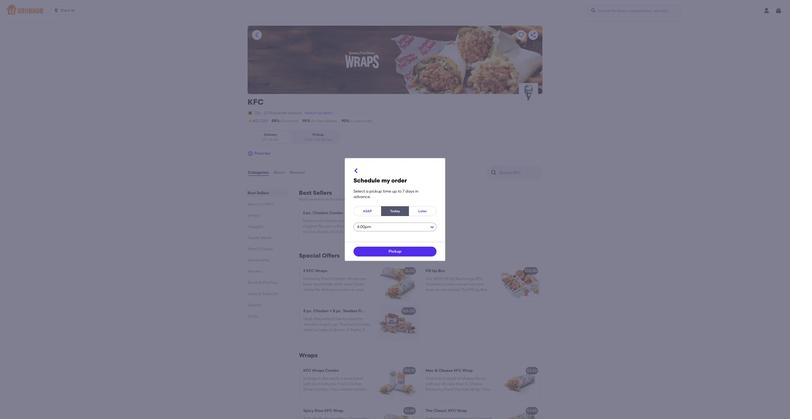 Task type: describe. For each thing, give the bounding box(es) containing it.
add
[[262, 292, 270, 296]]

reviews button
[[290, 163, 305, 183]]

sandwiches
[[248, 258, 270, 263]]

wrap for the classic kfc wrap
[[457, 409, 468, 413]]

chicken inside tab
[[258, 247, 273, 251]]

and
[[345, 230, 352, 234]]

3 for 3 pc. chicken combo
[[303, 211, 305, 215]]

20–30
[[316, 138, 326, 141]]

0 horizontal spatial time
[[317, 119, 324, 123]]

asap button
[[354, 206, 382, 216]]

a inside select a pickup time up to 7 days in advance.
[[366, 189, 369, 194]]

correct order
[[351, 119, 373, 123]]

svg image for 123rd st
[[54, 8, 59, 13]]

preorder button
[[248, 149, 271, 158]]

8 pc. chicken + 8 pc. tenders fill up
[[304, 309, 370, 313]]

subscription pass image
[[248, 111, 253, 115]]

$3.60 for the classic kfc wrap
[[527, 409, 537, 413]]

pc. right + at left bottom
[[336, 309, 342, 313]]

a inside 3 pieces of chicken available in original recipe or extra crispy,  1 side of your choice, biscuit, and a medium drink
[[353, 230, 356, 234]]

bowls & pot pies
[[248, 280, 278, 285]]

most
[[299, 197, 308, 202]]

pickup button
[[354, 247, 437, 257]]

2 horizontal spatial svg image
[[776, 7, 782, 14]]

bowls & pot pies tab
[[248, 280, 286, 286]]

choice,
[[317, 230, 330, 234]]

0 horizontal spatial up
[[365, 309, 370, 313]]

best for best sellers most ordered on grubhub
[[299, 189, 312, 196]]

up
[[392, 189, 397, 194]]

tenders inside tab
[[248, 269, 262, 274]]

$10.19
[[404, 368, 415, 373]]

today button
[[381, 206, 409, 216]]

delivery
[[325, 119, 337, 123]]

fried
[[248, 247, 257, 251]]

or
[[332, 224, 336, 229]]

3 pc. chicken combo
[[303, 211, 343, 215]]

tenders tab
[[248, 269, 286, 274]]

correct
[[351, 119, 363, 123]]

95
[[302, 119, 307, 123]]

meals
[[261, 236, 272, 240]]

1 horizontal spatial offers
[[322, 252, 340, 259]]

min inside delivery 25–40 min
[[273, 138, 279, 141]]

special inside tab
[[248, 202, 262, 207]]

food
[[291, 119, 298, 123]]

time inside select a pickup time up to 7 days in advance.
[[383, 189, 391, 194]]

schedule
[[354, 177, 380, 184]]

on
[[325, 197, 329, 202]]

53
[[264, 111, 268, 115]]

pot
[[263, 280, 269, 285]]

pickup
[[370, 189, 382, 194]]

save this restaurant button
[[517, 30, 526, 40]]

special offers tab
[[248, 201, 286, 207]]

offers inside tab
[[262, 202, 274, 207]]

star icon image
[[248, 118, 253, 124]]

0 horizontal spatial svg image
[[353, 167, 360, 174]]

drinks tab
[[248, 313, 286, 319]]

recipe
[[319, 224, 331, 229]]

chicken
[[324, 218, 338, 223]]

svg image for preorder
[[248, 151, 253, 156]]

kfc wraps combo image
[[377, 365, 418, 400]]

delivery 25–40 min
[[263, 133, 279, 141]]

Search KFC search field
[[499, 170, 541, 175]]

2 8 from the left
[[333, 309, 335, 313]]

wrap right cheese
[[463, 368, 473, 373]]

90
[[342, 119, 346, 123]]

wraps tab
[[248, 213, 286, 218]]

spicy slaw kfc wrap image
[[377, 405, 418, 419]]

side
[[363, 224, 371, 229]]

123rd st button
[[50, 6, 81, 15]]

1 vertical spatial combo
[[325, 368, 339, 373]]

on time delivery
[[312, 119, 337, 123]]

2
[[304, 269, 306, 273]]

kfc logo image
[[519, 83, 538, 102]]

1 horizontal spatial of
[[319, 218, 323, 223]]

good
[[281, 119, 290, 123]]

preorder
[[254, 151, 271, 156]]

2 kfc wraps image
[[377, 265, 418, 301]]

location
[[318, 111, 333, 115]]

pc. for special offers
[[307, 309, 313, 313]]

the classic kfc wrap image
[[500, 405, 541, 419]]

+
[[330, 309, 332, 313]]

$3.60 for mac & cheese kfc wrap
[[527, 368, 537, 373]]

wraps inside tab
[[248, 213, 260, 218]]

$6.00
[[405, 269, 415, 273]]

caret left icon image
[[254, 32, 260, 38]]

2 kfc wraps
[[304, 269, 328, 273]]

sellers for best sellers
[[257, 191, 269, 195]]

available
[[339, 218, 356, 223]]

the classic kfc wrap
[[426, 409, 468, 413]]

1 vertical spatial fill
[[359, 309, 364, 313]]

today
[[390, 209, 400, 213]]

wrap for spicy slaw kfc wrap
[[333, 409, 344, 413]]

& for add
[[259, 292, 261, 296]]

1 horizontal spatial fill
[[426, 269, 431, 273]]

your
[[308, 230, 316, 234]]

8 pc. chicken + 8 pc. tenders fill up image
[[377, 305, 418, 341]]

ons
[[271, 292, 278, 296]]

in inside select a pickup time up to 7 days in advance.
[[415, 189, 419, 194]]

special offers inside tab
[[248, 202, 274, 207]]

on
[[312, 119, 316, 123]]

biscuit,
[[331, 230, 344, 234]]

ordered
[[309, 197, 324, 202]]

0 horizontal spatial of
[[303, 230, 307, 234]]

pickup for pickup 1.1 mi • 20–30 min
[[313, 133, 324, 137]]

1 8 from the left
[[304, 309, 306, 313]]

bowls
[[248, 280, 258, 285]]

kfc wraps combo
[[304, 368, 339, 373]]

medium
[[357, 230, 372, 234]]

123rd st
[[60, 8, 75, 13]]

my
[[382, 177, 390, 184]]

later button
[[409, 206, 437, 216]]

•
[[314, 138, 315, 141]]



Task type: vqa. For each thing, say whether or not it's contained in the screenshot.
right svg image
yes



Task type: locate. For each thing, give the bounding box(es) containing it.
1 horizontal spatial best
[[299, 189, 312, 196]]

cheese
[[439, 368, 453, 373]]

1 horizontal spatial special offers
[[299, 252, 340, 259]]

1 vertical spatial in
[[357, 218, 360, 223]]

1 vertical spatial order
[[392, 177, 407, 184]]

min inside pickup 1.1 mi • 20–30 min
[[326, 138, 332, 141]]

1 horizontal spatial up
[[432, 269, 437, 273]]

fried chicken
[[248, 247, 273, 251]]

fill up box image
[[500, 265, 541, 301]]

sauces
[[248, 303, 261, 307]]

spicy slaw kfc wrap
[[304, 409, 344, 413]]

1 vertical spatial tenders
[[343, 309, 358, 313]]

1 3 from the top
[[303, 211, 305, 215]]

1 horizontal spatial tenders
[[343, 309, 358, 313]]

0 horizontal spatial order
[[364, 119, 373, 123]]

pickup inside button
[[389, 249, 402, 254]]

best inside best sellers most ordered on grubhub
[[299, 189, 312, 196]]

0 vertical spatial svg image
[[591, 8, 597, 13]]

0 vertical spatial pickup
[[313, 133, 324, 137]]

best for best sellers
[[248, 191, 256, 195]]

0 horizontal spatial tenders
[[248, 269, 262, 274]]

fill
[[426, 269, 431, 273], [359, 309, 364, 313]]

about
[[274, 170, 285, 175]]

chicken for best sellers
[[313, 211, 328, 215]]

1 horizontal spatial svg image
[[248, 151, 253, 156]]

nuggets
[[248, 224, 264, 229]]

min
[[273, 138, 279, 141], [326, 138, 332, 141]]

good food
[[281, 119, 298, 123]]

0 vertical spatial special offers
[[248, 202, 274, 207]]

spicy
[[304, 409, 314, 413]]

pickup inside pickup 1.1 mi • 20–30 min
[[313, 133, 324, 137]]

136
[[255, 111, 261, 115]]

fill up box
[[426, 269, 445, 273]]

1 vertical spatial of
[[303, 230, 307, 234]]

0 vertical spatial time
[[317, 119, 324, 123]]

option group
[[248, 130, 341, 144]]

1 vertical spatial 3
[[303, 218, 305, 223]]

in
[[415, 189, 419, 194], [357, 218, 360, 223]]

family meals tab
[[248, 235, 286, 241]]

to
[[398, 189, 402, 194]]

original
[[303, 224, 318, 229]]

136 - 53 roosevelt avenue button
[[254, 110, 302, 116]]

pies
[[270, 280, 278, 285]]

2 3 from the top
[[303, 218, 305, 223]]

3 down most
[[303, 211, 305, 215]]

0 vertical spatial a
[[366, 189, 369, 194]]

$3.60 for spicy slaw kfc wrap
[[405, 409, 415, 413]]

0 horizontal spatial a
[[353, 230, 356, 234]]

categories button
[[248, 163, 269, 183]]

best inside tab
[[248, 191, 256, 195]]

1.1
[[304, 138, 308, 141]]

3
[[303, 211, 305, 215], [303, 218, 305, 223]]

1 horizontal spatial sellers
[[313, 189, 332, 196]]

1 horizontal spatial special
[[299, 252, 321, 259]]

switch location
[[305, 111, 333, 115]]

special up the 2
[[299, 252, 321, 259]]

family meals
[[248, 236, 272, 240]]

8 left + at left bottom
[[304, 309, 306, 313]]

2 vertical spatial chicken
[[314, 309, 329, 313]]

1 horizontal spatial a
[[366, 189, 369, 194]]

reviews
[[290, 170, 305, 175]]

offers
[[262, 202, 274, 207], [322, 252, 340, 259]]

sellers inside tab
[[257, 191, 269, 195]]

a up advance.
[[366, 189, 369, 194]]

(100)
[[260, 119, 268, 123]]

2 min from the left
[[326, 138, 332, 141]]

tenders
[[248, 269, 262, 274], [343, 309, 358, 313]]

grubhub
[[330, 197, 347, 202]]

slaw
[[315, 409, 324, 413]]

0 horizontal spatial in
[[357, 218, 360, 223]]

0 vertical spatial up
[[432, 269, 437, 273]]

wrap right slaw
[[333, 409, 344, 413]]

0 vertical spatial fill
[[426, 269, 431, 273]]

0 horizontal spatial fill
[[359, 309, 364, 313]]

mac & cheese kfc wrap image
[[500, 365, 541, 400]]

1 vertical spatial up
[[365, 309, 370, 313]]

88
[[272, 119, 276, 123]]

3 pieces of chicken available in original recipe or extra crispy,  1 side of your choice, biscuit, and a medium drink
[[303, 218, 372, 240]]

0 horizontal spatial special
[[248, 202, 262, 207]]

3 pc. chicken combo image
[[378, 206, 419, 242]]

1 vertical spatial offers
[[322, 252, 340, 259]]

main navigation navigation
[[0, 0, 791, 21]]

2 vertical spatial &
[[435, 368, 438, 373]]

3 left pieces
[[303, 218, 305, 223]]

select a pickup time up to 7 days in advance.
[[354, 189, 419, 199]]

0 horizontal spatial svg image
[[54, 8, 59, 13]]

time right 'on'
[[317, 119, 324, 123]]

box
[[438, 269, 445, 273]]

drink
[[303, 235, 312, 240]]

special down best sellers
[[248, 202, 262, 207]]

st
[[71, 8, 75, 13]]

sellers up on
[[313, 189, 332, 196]]

& for cheese
[[435, 368, 438, 373]]

& left the add
[[259, 292, 261, 296]]

1 horizontal spatial svg image
[[591, 8, 597, 13]]

best sellers
[[248, 191, 269, 195]]

sandwiches tab
[[248, 257, 286, 263]]

save this restaurant image
[[518, 32, 525, 38]]

1 vertical spatial &
[[259, 292, 261, 296]]

a down the crispy,
[[353, 230, 356, 234]]

1 vertical spatial special
[[299, 252, 321, 259]]

offers up 2 kfc wraps
[[322, 252, 340, 259]]

& for pot
[[259, 280, 262, 285]]

1 vertical spatial a
[[353, 230, 356, 234]]

25–40
[[263, 138, 272, 141]]

& left pot
[[259, 280, 262, 285]]

0 vertical spatial of
[[319, 218, 323, 223]]

0 horizontal spatial min
[[273, 138, 279, 141]]

svg image inside 123rd st button
[[54, 8, 59, 13]]

&
[[259, 280, 262, 285], [259, 292, 261, 296], [435, 368, 438, 373]]

sellers for best sellers most ordered on grubhub
[[313, 189, 332, 196]]

1 vertical spatial special offers
[[299, 252, 340, 259]]

0 vertical spatial chicken
[[313, 211, 328, 215]]

min down the delivery at the left top of the page
[[273, 138, 279, 141]]

crispy,
[[348, 224, 360, 229]]

1 vertical spatial svg image
[[353, 167, 360, 174]]

a
[[366, 189, 369, 194], [353, 230, 356, 234]]

1 horizontal spatial pickup
[[389, 249, 402, 254]]

offers down best sellers tab
[[262, 202, 274, 207]]

in right days at the top of page
[[415, 189, 419, 194]]

1 vertical spatial pickup
[[389, 249, 402, 254]]

sides
[[248, 292, 258, 296]]

mac & cheese kfc wrap
[[426, 368, 473, 373]]

sellers up the special offers tab on the top left of the page
[[257, 191, 269, 195]]

0 vertical spatial combo
[[329, 211, 343, 215]]

of up 'recipe'
[[319, 218, 323, 223]]

about button
[[273, 163, 286, 183]]

wraps
[[248, 213, 260, 218], [315, 269, 328, 273], [299, 352, 318, 359], [312, 368, 324, 373]]

select
[[354, 189, 365, 194]]

pickup for pickup
[[389, 249, 402, 254]]

3 inside 3 pieces of chicken available in original recipe or extra crispy,  1 side of your choice, biscuit, and a medium drink
[[303, 218, 305, 223]]

min right 20–30
[[326, 138, 332, 141]]

special offers down best sellers
[[248, 202, 274, 207]]

pc.
[[306, 211, 312, 215], [307, 309, 313, 313], [336, 309, 342, 313]]

$3.60
[[527, 368, 537, 373], [405, 409, 415, 413], [527, 409, 537, 413]]

mi
[[309, 138, 313, 141]]

123rd
[[60, 8, 70, 13]]

1
[[361, 224, 362, 229]]

8 right + at left bottom
[[333, 309, 335, 313]]

family
[[248, 236, 260, 240]]

of up drink
[[303, 230, 307, 234]]

best up the special offers tab on the top left of the page
[[248, 191, 256, 195]]

& right mac
[[435, 368, 438, 373]]

roosevelt
[[269, 111, 287, 115]]

special offers up 2 kfc wraps
[[299, 252, 340, 259]]

order up to
[[392, 177, 407, 184]]

sides & add ons tab
[[248, 291, 286, 297]]

0 horizontal spatial offers
[[262, 202, 274, 207]]

pc. left + at left bottom
[[307, 309, 313, 313]]

$24.00
[[525, 269, 537, 273]]

nuggets tab
[[248, 224, 286, 230]]

share icon image
[[530, 32, 537, 38]]

pc. up pieces
[[306, 211, 312, 215]]

delivery
[[264, 133, 277, 137]]

time left up
[[383, 189, 391, 194]]

$12.35
[[404, 210, 416, 214]]

0 vertical spatial in
[[415, 189, 419, 194]]

order right correct
[[364, 119, 373, 123]]

pieces
[[306, 218, 318, 223]]

avenue
[[288, 111, 302, 115]]

0 horizontal spatial 8
[[304, 309, 306, 313]]

best sellers tab
[[248, 190, 286, 196]]

0 vertical spatial special
[[248, 202, 262, 207]]

the
[[426, 409, 433, 413]]

chicken down meals
[[258, 247, 273, 251]]

1 horizontal spatial order
[[392, 177, 407, 184]]

chicken for special offers
[[314, 309, 329, 313]]

fried chicken tab
[[248, 246, 286, 252]]

in inside 3 pieces of chicken available in original recipe or extra crispy,  1 side of your choice, biscuit, and a medium drink
[[357, 218, 360, 223]]

extra
[[337, 224, 347, 229]]

categories
[[248, 170, 269, 175]]

classic
[[434, 409, 447, 413]]

tenders right + at left bottom
[[343, 309, 358, 313]]

4.2
[[253, 119, 259, 123]]

0 horizontal spatial sellers
[[257, 191, 269, 195]]

0 horizontal spatial special offers
[[248, 202, 274, 207]]

0 vertical spatial 3
[[303, 211, 305, 215]]

0 vertical spatial offers
[[262, 202, 274, 207]]

sauces tab
[[248, 302, 286, 308]]

chicken up pieces
[[313, 211, 328, 215]]

chicken left + at left bottom
[[314, 309, 329, 313]]

in up the crispy,
[[357, 218, 360, 223]]

svg image inside preorder button
[[248, 151, 253, 156]]

special offers
[[248, 202, 274, 207], [299, 252, 340, 259]]

1 vertical spatial time
[[383, 189, 391, 194]]

switch
[[305, 111, 317, 115]]

sellers
[[313, 189, 332, 196], [257, 191, 269, 195]]

option group containing delivery 25–40 min
[[248, 130, 341, 144]]

tenders up 'bowls'
[[248, 269, 262, 274]]

0 vertical spatial tenders
[[248, 269, 262, 274]]

1 vertical spatial chicken
[[258, 247, 273, 251]]

3 for 3 pieces of chicken available in original recipe or extra crispy,  1 side of your choice, biscuit, and a medium drink
[[303, 218, 305, 223]]

$36.00
[[403, 309, 415, 313]]

1 min from the left
[[273, 138, 279, 141]]

pickup 1.1 mi • 20–30 min
[[304, 133, 332, 141]]

asap
[[363, 209, 372, 213]]

drinks
[[248, 314, 259, 319]]

0 vertical spatial order
[[364, 119, 373, 123]]

7
[[403, 189, 405, 194]]

svg image inside main navigation navigation
[[591, 8, 597, 13]]

best up most
[[299, 189, 312, 196]]

svg image
[[776, 7, 782, 14], [54, 8, 59, 13], [248, 151, 253, 156]]

0 horizontal spatial pickup
[[313, 133, 324, 137]]

-
[[261, 111, 263, 115]]

best
[[299, 189, 312, 196], [248, 191, 256, 195]]

pc. for best sellers
[[306, 211, 312, 215]]

svg image
[[591, 8, 597, 13], [353, 167, 360, 174]]

0 vertical spatial &
[[259, 280, 262, 285]]

later
[[419, 209, 427, 213]]

switch location button
[[304, 110, 333, 116]]

sellers inside best sellers most ordered on grubhub
[[313, 189, 332, 196]]

wrap right classic
[[457, 409, 468, 413]]

advance.
[[354, 195, 371, 199]]

1 horizontal spatial min
[[326, 138, 332, 141]]

1 horizontal spatial in
[[415, 189, 419, 194]]

1 horizontal spatial 8
[[333, 309, 335, 313]]

0 horizontal spatial best
[[248, 191, 256, 195]]

best sellers most ordered on grubhub
[[299, 189, 347, 202]]

search icon image
[[491, 169, 497, 176]]

1 horizontal spatial time
[[383, 189, 391, 194]]



